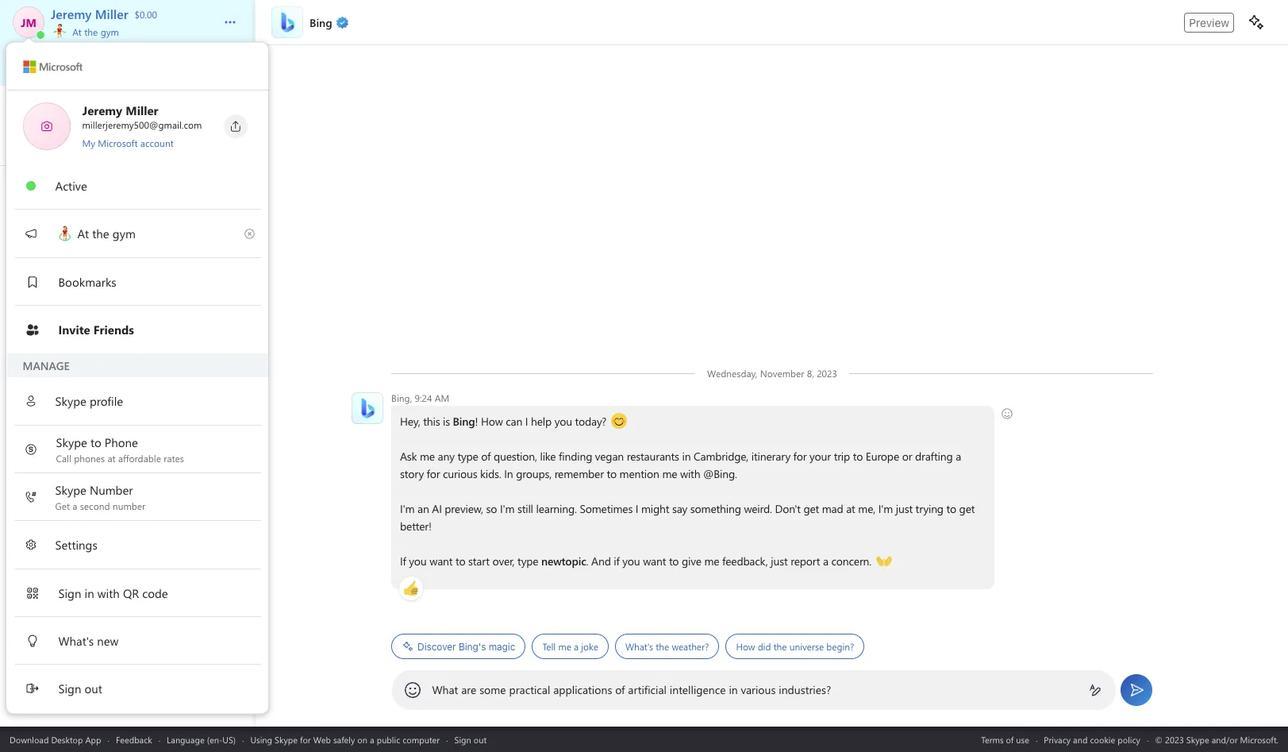 Task type: locate. For each thing, give the bounding box(es) containing it.
gym
[[101, 25, 119, 38], [113, 225, 136, 241]]

1 want from the left
[[429, 554, 453, 569]]

1 jeremy miller (you) from the top
[[52, 248, 158, 265]]

0 horizontal spatial want
[[429, 554, 453, 569]]

you
[[554, 414, 572, 429], [409, 554, 427, 569], [622, 554, 640, 569]]

0 horizontal spatial you
[[409, 554, 427, 569]]

my microsoft account link
[[82, 137, 174, 149]]

a
[[956, 449, 961, 464], [823, 554, 829, 569], [574, 640, 579, 653], [370, 733, 375, 745]]

an
[[417, 501, 429, 516]]

0 horizontal spatial .
[[199, 395, 202, 411]]

in left various
[[729, 682, 738, 697]]

1 horizontal spatial groups,
[[516, 466, 552, 481]]

tab list
[[0, 90, 255, 133]]

to right trip
[[853, 449, 863, 464]]

groups, right people,
[[74, 58, 110, 73]]

want left start
[[429, 554, 453, 569]]

2 vertical spatial for
[[300, 733, 311, 745]]

at the gym
[[70, 25, 119, 38], [74, 225, 136, 241]]

1 horizontal spatial i'm
[[500, 501, 514, 516]]

a right report
[[823, 554, 829, 569]]

today?
[[575, 414, 606, 429]]

0 vertical spatial at the gym button
[[51, 22, 208, 38]]

miller down sound
[[95, 468, 127, 484]]

get left mad at the bottom right
[[804, 501, 819, 516]]

0 horizontal spatial i
[[525, 414, 528, 429]]

bing's
[[459, 640, 486, 652]]

0 vertical spatial miller
[[95, 248, 127, 265]]

miller
[[95, 248, 127, 265], [95, 468, 127, 484]]

1 vertical spatial groups,
[[516, 466, 552, 481]]

at
[[846, 501, 855, 516]]

want left give
[[643, 554, 666, 569]]

jeremy inside j group
[[52, 468, 92, 484]]

1 vertical spatial at the gym
[[74, 225, 136, 241]]

industries?
[[779, 682, 832, 697]]

(you) down test
[[130, 468, 158, 484]]

jeremy miller (you) for j group at bottom
[[52, 468, 158, 484]]

to left start
[[455, 554, 465, 569]]

what's the weather? button
[[615, 634, 719, 659]]

1 (you) from the top
[[130, 248, 158, 265]]

don't
[[775, 501, 801, 516]]

1 horizontal spatial get
[[959, 501, 975, 516]]

jeremy miller (you) inside j group
[[52, 468, 158, 484]]

app
[[85, 733, 101, 745]]

0 horizontal spatial groups,
[[74, 58, 110, 73]]

0 vertical spatial .
[[199, 395, 202, 411]]

1 horizontal spatial bing
[[453, 414, 475, 429]]

1 miller from the top
[[95, 248, 127, 265]]

2 jeremy miller (you) from the top
[[52, 468, 158, 484]]

/
[[83, 395, 88, 411]]

jeremy miller (you)
[[52, 248, 158, 265], [52, 468, 158, 484]]

of left "artificial"
[[616, 682, 625, 697]]

magic
[[489, 640, 515, 652]]

tell
[[542, 640, 556, 653]]

your
[[810, 449, 831, 464]]

bing inside list item
[[52, 322, 78, 338]]

me right give
[[704, 554, 719, 569]]

0 horizontal spatial i'm
[[400, 501, 414, 516]]

at the gym button
[[51, 22, 208, 38], [15, 210, 240, 257]]

0 vertical spatial just
[[896, 501, 913, 516]]

newtopic . and if you want to give me feedback, just report a concern.
[[541, 554, 875, 569]]

report
[[791, 554, 820, 569]]

some
[[480, 682, 506, 697]]

i inside ask me any type of question, like finding vegan restaurants in cambridge, itinerary for your trip to europe or drafting a story for curious kids. in groups, remember to mention me with @bing. i'm an ai preview, so i'm still learning. sometimes i might say something weird. don't get mad at me, i'm just trying to get better! if you want to start over, type
[[636, 501, 638, 516]]

tell me a joke
[[542, 640, 598, 653]]

type right over,
[[517, 554, 538, 569]]

bing, selected. list item
[[0, 309, 255, 352]]

groups, down like
[[516, 466, 552, 481]]

1 horizontal spatial just
[[896, 501, 913, 516]]

0 horizontal spatial in
[[682, 449, 691, 464]]

i'm left an
[[400, 501, 414, 516]]

jeremy
[[52, 248, 92, 265], [52, 468, 92, 484]]

Type a message text field
[[432, 682, 1076, 697]]

jeremy inside favorites group
[[52, 248, 92, 265]]

0 vertical spatial for
[[793, 449, 807, 464]]

0 vertical spatial in
[[682, 449, 691, 464]]

1 vertical spatial .
[[586, 554, 588, 569]]

remember
[[554, 466, 604, 481]]

1 vertical spatial jeremy
[[52, 468, 92, 484]]

0 vertical spatial how
[[481, 414, 503, 429]]

i right can
[[525, 414, 528, 429]]

0 vertical spatial jeremy miller (you)
[[52, 248, 158, 265]]

give
[[682, 554, 701, 569]]

bing, 9:24 am
[[391, 392, 449, 404]]

9:24
[[415, 392, 432, 404]]

0 vertical spatial gym
[[101, 25, 119, 38]]

jeremy for j group at bottom
[[52, 468, 92, 484]]

just left report
[[771, 554, 788, 569]]

3 i'm from the left
[[879, 501, 893, 516]]

just
[[896, 501, 913, 516], [771, 554, 788, 569]]

did
[[758, 640, 771, 653]]

2 horizontal spatial of
[[1007, 733, 1014, 745]]

using skype for web safely on a public computer link
[[251, 733, 440, 745]]

a right on
[[370, 733, 375, 745]]

. left and
[[586, 554, 588, 569]]

for left web
[[300, 733, 311, 745]]

if
[[614, 554, 620, 569]]

language
[[167, 733, 205, 745]]

miller inside favorites group
[[95, 248, 127, 265]]

me,
[[858, 501, 876, 516]]

download desktop app
[[10, 733, 101, 745]]

0 vertical spatial of
[[481, 449, 491, 464]]

2 vertical spatial of
[[1007, 733, 1014, 745]]

i'm right so
[[500, 501, 514, 516]]

(en-
[[207, 733, 223, 745]]

how did the universe begin? button
[[726, 634, 865, 659]]

miller up b "group"
[[95, 248, 127, 265]]

0 vertical spatial groups,
[[74, 58, 110, 73]]

safely
[[333, 733, 355, 745]]

artificial
[[628, 682, 667, 697]]

i'm right me,
[[879, 501, 893, 516]]

how inside button
[[736, 640, 755, 653]]

miller for j group at bottom
[[95, 468, 127, 484]]

so
[[486, 501, 497, 516]]

how right "!"
[[481, 414, 503, 429]]

of left use at the bottom of page
[[1007, 733, 1014, 745]]

question,
[[494, 449, 537, 464]]

(you) inside favorites group
[[130, 248, 158, 265]]

1 horizontal spatial you
[[554, 414, 572, 429]]

1 jeremy from the top
[[52, 248, 92, 265]]

you inside ask me any type of question, like finding vegan restaurants in cambridge, itinerary for your trip to europe or drafting a story for curious kids. in groups, remember to mention me with @bing. i'm an ai preview, so i'm still learning. sometimes i might say something weird. don't get mad at me, i'm just trying to get better! if you want to start over, type
[[409, 554, 427, 569]]

2 horizontal spatial for
[[793, 449, 807, 464]]

just inside ask me any type of question, like finding vegan restaurants in cambridge, itinerary for your trip to europe or drafting a story for curious kids. in groups, remember to mention me with @bing. i'm an ai preview, so i'm still learning. sometimes i might say something weird. don't get mad at me, i'm just trying to get better! if you want to start over, type
[[896, 501, 913, 516]]

just left "trying"
[[896, 501, 913, 516]]

1 vertical spatial just
[[771, 554, 788, 569]]

1 horizontal spatial of
[[616, 682, 625, 697]]

a right drafting at the right bottom of page
[[956, 449, 961, 464]]

how left did
[[736, 640, 755, 653]]

(smileeyes)
[[611, 413, 663, 428]]

1 vertical spatial gym
[[113, 225, 136, 241]]

use
[[1017, 733, 1030, 745]]

can
[[506, 414, 522, 429]]

i left might
[[636, 501, 638, 516]]

0 horizontal spatial just
[[771, 554, 788, 569]]

0 horizontal spatial get
[[804, 501, 819, 516]]

vegan
[[595, 449, 624, 464]]

miller inside j group
[[95, 468, 127, 484]]

bing
[[52, 322, 78, 338], [453, 414, 475, 429]]

2 miller from the top
[[95, 468, 127, 484]]

to
[[853, 449, 863, 464], [607, 466, 617, 481], [947, 501, 957, 516], [455, 554, 465, 569], [669, 554, 679, 569]]

jeremy miller (you) up b "group"
[[52, 248, 158, 265]]

or
[[902, 449, 912, 464]]

0 vertical spatial jeremy
[[52, 248, 92, 265]]

2 (you) from the top
[[130, 468, 158, 484]]

jeremy miller (you) inside favorites group
[[52, 248, 158, 265]]

1 vertical spatial miller
[[95, 468, 127, 484]]

0 vertical spatial (you)
[[130, 248, 158, 265]]

for left your
[[793, 449, 807, 464]]

1 horizontal spatial for
[[427, 466, 440, 481]]

bing up echo
[[52, 322, 78, 338]]

echo / sound test service .
[[52, 395, 202, 411]]

1 horizontal spatial want
[[643, 554, 666, 569]]

1 horizontal spatial how
[[736, 640, 755, 653]]

a left joke
[[574, 640, 579, 653]]

get right "trying"
[[959, 501, 975, 516]]

1 vertical spatial (you)
[[130, 468, 158, 484]]

1 horizontal spatial in
[[729, 682, 738, 697]]

1 horizontal spatial .
[[586, 554, 588, 569]]

type up curious
[[457, 449, 478, 464]]

desktop
[[51, 733, 83, 745]]

2 jeremy from the top
[[52, 468, 92, 484]]

type
[[457, 449, 478, 464], [517, 554, 538, 569]]

0 horizontal spatial type
[[457, 449, 478, 464]]

help
[[531, 414, 552, 429]]

people, groups, messages, web button
[[13, 51, 210, 79]]

2 want from the left
[[643, 554, 666, 569]]

i
[[525, 414, 528, 429], [636, 501, 638, 516]]

0 vertical spatial type
[[457, 449, 478, 464]]

for right story
[[427, 466, 440, 481]]

feedback
[[116, 733, 152, 745]]

to left give
[[669, 554, 679, 569]]

bing right is
[[453, 414, 475, 429]]

2 horizontal spatial i'm
[[879, 501, 893, 516]]

0 vertical spatial i
[[525, 414, 528, 429]]

of inside ask me any type of question, like finding vegan restaurants in cambridge, itinerary for your trip to europe or drafting a story for curious kids. in groups, remember to mention me with @bing. i'm an ai preview, so i'm still learning. sometimes i might say something weird. don't get mad at me, i'm just trying to get better! if you want to start over, type
[[481, 449, 491, 464]]

. inside e group
[[199, 395, 202, 411]]

0 horizontal spatial of
[[481, 449, 491, 464]]

1 horizontal spatial i
[[636, 501, 638, 516]]

groups, inside button
[[74, 58, 110, 73]]

feedback link
[[116, 733, 152, 745]]

miller for favorites group
[[95, 248, 127, 265]]

trip
[[834, 449, 850, 464]]

0 vertical spatial bing
[[52, 322, 78, 338]]

at
[[72, 25, 82, 38], [78, 225, 89, 241]]

1 vertical spatial type
[[517, 554, 538, 569]]

messages,
[[113, 58, 163, 73]]

0 horizontal spatial for
[[300, 733, 311, 745]]

any
[[438, 449, 455, 464]]

(you) up b "group"
[[130, 248, 158, 265]]

1 vertical spatial how
[[736, 640, 755, 653]]

1 vertical spatial i
[[636, 501, 638, 516]]

(you) inside j group
[[130, 468, 158, 484]]

1 vertical spatial jeremy miller (you)
[[52, 468, 158, 484]]

i'm
[[400, 501, 414, 516], [500, 501, 514, 516], [879, 501, 893, 516]]

of up kids.
[[481, 449, 491, 464]]

1 vertical spatial bing
[[453, 414, 475, 429]]

jeremy miller (you) down sound
[[52, 468, 158, 484]]

(you) for favorites group
[[130, 248, 158, 265]]

0 vertical spatial at the gym
[[70, 25, 119, 38]]

better!
[[400, 519, 431, 534]]

in up with
[[682, 449, 691, 464]]

the inside "button"
[[656, 640, 669, 653]]

ask
[[400, 449, 417, 464]]

and
[[1074, 733, 1088, 745]]

restaurants
[[627, 449, 679, 464]]

microsoft
[[98, 137, 138, 149]]

privacy and cookie policy
[[1045, 733, 1141, 745]]

0 horizontal spatial how
[[481, 414, 503, 429]]

!
[[475, 414, 478, 429]]

to right "trying"
[[947, 501, 957, 516]]

finding
[[559, 449, 592, 464]]

. right service
[[199, 395, 202, 411]]

0 horizontal spatial bing
[[52, 322, 78, 338]]

might
[[641, 501, 669, 516]]

jeremy for favorites group
[[52, 248, 92, 265]]

me right the tell
[[558, 640, 571, 653]]



Task type: vqa. For each thing, say whether or not it's contained in the screenshot.
. in E GROUP
yes



Task type: describe. For each thing, give the bounding box(es) containing it.
itinerary
[[752, 449, 791, 464]]

various
[[741, 682, 776, 697]]

2 get from the left
[[959, 501, 975, 516]]

0 vertical spatial at
[[72, 25, 82, 38]]

discover
[[417, 640, 456, 652]]

mad
[[822, 501, 843, 516]]

what
[[432, 682, 459, 697]]

sound
[[91, 395, 127, 411]]

weather?
[[672, 640, 709, 653]]

joke
[[581, 640, 598, 653]]

are
[[462, 682, 477, 697]]

mention
[[620, 466, 659, 481]]

groups, inside ask me any type of question, like finding vegan restaurants in cambridge, itinerary for your trip to europe or drafting a story for curious kids. in groups, remember to mention me with @bing. i'm an ai preview, so i'm still learning. sometimes i might say something weird. don't get mad at me, i'm just trying to get better! if you want to start over, type
[[516, 466, 552, 481]]

in inside ask me any type of question, like finding vegan restaurants in cambridge, itinerary for your trip to europe or drafting a story for curious kids. in groups, remember to mention me with @bing. i'm an ai preview, so i'm still learning. sometimes i might say something weird. don't get mad at me, i'm just trying to get better! if you want to start over, type
[[682, 449, 691, 464]]

@bing.
[[703, 466, 737, 481]]

intelligence
[[670, 682, 726, 697]]

me inside tell me a joke button
[[558, 640, 571, 653]]

want inside ask me any type of question, like finding vegan restaurants in cambridge, itinerary for your trip to europe or drafting a story for curious kids. in groups, remember to mention me with @bing. i'm an ai preview, so i'm still learning. sometimes i might say something weird. don't get mad at me, i'm just trying to get better! if you want to start over, type
[[429, 554, 453, 569]]

sign out
[[455, 733, 487, 745]]

1 vertical spatial in
[[729, 682, 738, 697]]

me left any
[[420, 449, 435, 464]]

begin?
[[827, 640, 854, 653]]

privacy and cookie policy link
[[1045, 733, 1141, 745]]

me left with
[[662, 466, 677, 481]]

using skype for web safely on a public computer
[[251, 733, 440, 745]]

(you) for j group at bottom
[[130, 468, 158, 484]]

in
[[504, 466, 513, 481]]

learning.
[[536, 501, 577, 516]]

echo
[[52, 395, 79, 411]]

skype
[[275, 733, 298, 745]]

to down vegan
[[607, 466, 617, 481]]

applications
[[554, 682, 613, 697]]

download
[[10, 733, 49, 745]]

1 vertical spatial for
[[427, 466, 440, 481]]

1 vertical spatial at
[[78, 225, 89, 241]]

my microsoft account
[[82, 137, 174, 149]]

my
[[82, 137, 95, 149]]

privacy
[[1045, 733, 1071, 745]]

web
[[166, 58, 187, 73]]

concern.
[[832, 554, 872, 569]]

e group
[[0, 354, 255, 427]]

curious
[[443, 466, 477, 481]]

what are some practical applications of artificial intelligence in various industries?
[[432, 682, 832, 697]]

service
[[156, 395, 196, 411]]

still
[[517, 501, 533, 516]]

and
[[591, 554, 611, 569]]

story
[[400, 466, 424, 481]]

public
[[377, 733, 400, 745]]

preview
[[1190, 15, 1230, 29]]

preview,
[[445, 501, 483, 516]]

sometimes
[[580, 501, 633, 516]]

if
[[400, 554, 406, 569]]

computer
[[403, 733, 440, 745]]

1 horizontal spatial type
[[517, 554, 538, 569]]

web
[[313, 733, 331, 745]]

is
[[443, 414, 450, 429]]

jeremy miller (you) for favorites group
[[52, 248, 158, 265]]

ask me any type of question, like finding vegan restaurants in cambridge, itinerary for your trip to europe or drafting a story for curious kids. in groups, remember to mention me with @bing. i'm an ai preview, so i'm still learning. sometimes i might say something weird. don't get mad at me, i'm just trying to get better! if you want to start over, type
[[400, 449, 978, 569]]

j group
[[0, 427, 255, 500]]

b group
[[0, 281, 255, 354]]

drafting
[[915, 449, 953, 464]]

on
[[358, 733, 368, 745]]

practical
[[509, 682, 551, 697]]

terms of use link
[[982, 733, 1030, 745]]

am
[[435, 392, 449, 404]]

2 horizontal spatial you
[[622, 554, 640, 569]]

start
[[468, 554, 489, 569]]

test
[[131, 395, 152, 411]]

a inside ask me any type of question, like finding vegan restaurants in cambridge, itinerary for your trip to europe or drafting a story for curious kids. in groups, remember to mention me with @bing. i'm an ai preview, so i'm still learning. sometimes i might say something weird. don't get mad at me, i'm just trying to get better! if you want to start over, type
[[956, 449, 961, 464]]

over,
[[492, 554, 515, 569]]

policy
[[1118, 733, 1141, 745]]

2 i'm from the left
[[500, 501, 514, 516]]

people, groups, messages, web
[[35, 58, 187, 73]]

(openhands)
[[876, 553, 936, 568]]

a inside button
[[574, 640, 579, 653]]

hey, this is bing ! how can i help you today?
[[400, 414, 609, 429]]

what's the weather?
[[625, 640, 709, 653]]

bing,
[[391, 392, 412, 404]]

1 vertical spatial of
[[616, 682, 625, 697]]

universe
[[790, 640, 824, 653]]

newtopic
[[541, 554, 586, 569]]

1 vertical spatial at the gym button
[[15, 210, 240, 257]]

favorites group
[[0, 207, 255, 281]]

language (en-us) link
[[167, 733, 236, 745]]

the inside button
[[774, 640, 787, 653]]

like
[[540, 449, 556, 464]]

with
[[680, 466, 700, 481]]

europe
[[866, 449, 899, 464]]

terms of use
[[982, 733, 1030, 745]]

1 get from the left
[[804, 501, 819, 516]]

what's
[[625, 640, 653, 653]]

this
[[423, 414, 440, 429]]

feedback,
[[722, 554, 768, 569]]

out
[[474, 733, 487, 745]]

download desktop app link
[[10, 733, 101, 745]]

ai
[[432, 501, 442, 516]]

weird.
[[744, 501, 772, 516]]

1 i'm from the left
[[400, 501, 414, 516]]



